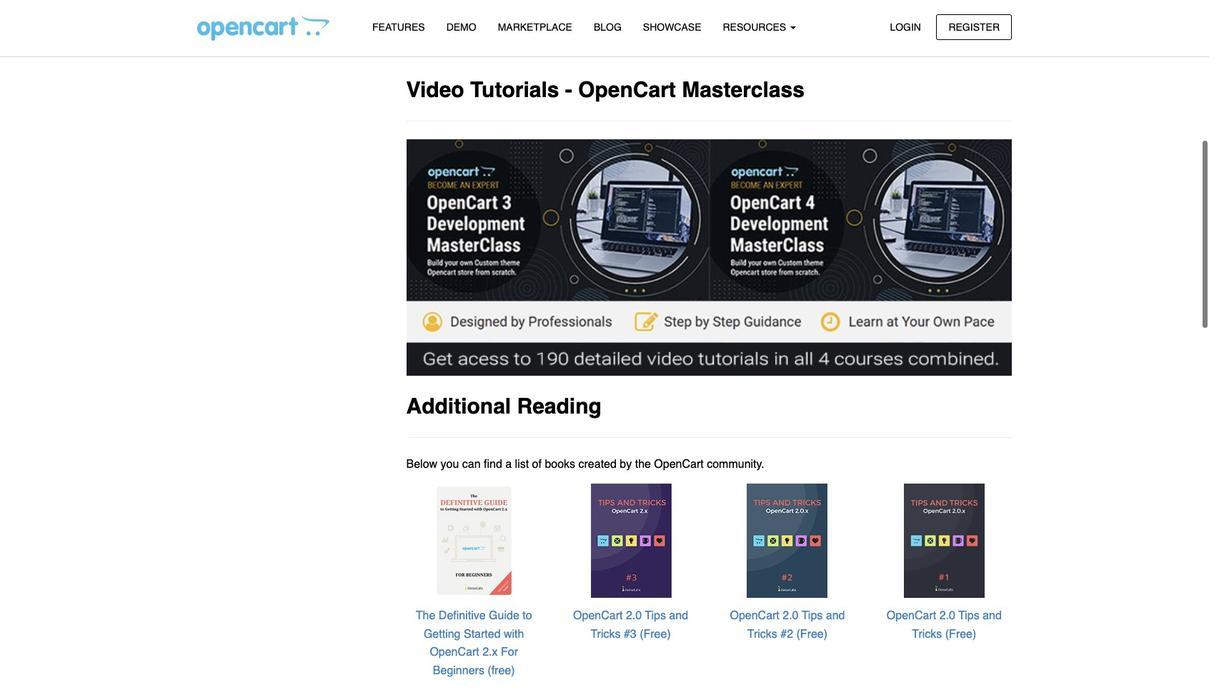 Task type: vqa. For each thing, say whether or not it's contained in the screenshot.
the System corresponding to System
no



Task type: locate. For each thing, give the bounding box(es) containing it.
register
[[949, 21, 1000, 33]]

and
[[468, 40, 487, 53], [669, 607, 688, 620], [826, 607, 845, 620], [983, 607, 1002, 620]]

opencart inside opencart 2.0 tips and tricks #2 (free)
[[730, 607, 779, 620]]

2 horizontal spatial tips
[[958, 607, 979, 620]]

of
[[532, 455, 542, 468]]

(free) for #3
[[640, 625, 671, 638]]

using
[[763, 22, 790, 35]]

created
[[578, 455, 617, 468]]

upgrading
[[212, 2, 264, 15]]

and inside opencart 2.0 tips and tricks #2 (free)
[[826, 607, 845, 620]]

0 vertical spatial with
[[739, 22, 760, 35]]

0 horizontal spatial with
[[504, 625, 524, 638]]

2 tips from the left
[[802, 607, 823, 620]]

to inside the definitive guide to getting started with opencart 2.x for beginners (free)
[[523, 607, 532, 620]]

can
[[462, 455, 481, 468]]

3 2.0 from the left
[[939, 607, 955, 620]]

tricks inside 'opencart 2.0 tips and tricks #3 (free)'
[[591, 625, 621, 638]]

1 2.0 from the left
[[626, 607, 642, 620]]

tricks
[[591, 625, 621, 638], [747, 625, 777, 638], [912, 625, 942, 638]]

tricks for #3
[[591, 625, 621, 638]]

you left will
[[620, 22, 638, 35]]

2.0 for #2
[[783, 607, 799, 620]]

2 horizontal spatial 2.0
[[939, 607, 955, 620]]

the
[[416, 607, 435, 620]]

0 horizontal spatial the
[[635, 455, 651, 468]]

and for opencart 2.0 tips and tricks #2 (free)
[[826, 607, 845, 620]]

opencart inside the definitive guide to getting started with opencart 2.x for beginners (free)
[[430, 643, 479, 656]]

will
[[641, 22, 657, 35]]

3 tips from the left
[[958, 607, 979, 620]]

upgrading when you are finished reading this guide, you will be comfortable with using the opencart interface to set up your online shop and maintain it over time.
[[212, 2, 981, 53]]

to inside upgrading when you are finished reading this guide, you will be comfortable with using the opencart interface to set up your online shop and maintain it over time.
[[912, 22, 922, 35]]

with inside the definitive guide to getting started with opencart 2.x for beginners (free)
[[504, 625, 524, 638]]

the inside upgrading when you are finished reading this guide, you will be comfortable with using the opencart interface to set up your online shop and maintain it over time.
[[793, 22, 809, 35]]

1 horizontal spatial tips
[[802, 607, 823, 620]]

online
[[406, 40, 437, 53]]

video
[[406, 74, 464, 99]]

tips for #2
[[802, 607, 823, 620]]

tricks for #2
[[747, 625, 777, 638]]

showcase
[[643, 21, 701, 33]]

to right guide
[[523, 607, 532, 620]]

0 vertical spatial to
[[912, 22, 922, 35]]

1 horizontal spatial 2.0
[[783, 607, 799, 620]]

guide
[[489, 607, 519, 620]]

3 (free) from the left
[[945, 625, 976, 638]]

tips inside opencart 2.0 tips and tricks #2 (free)
[[802, 607, 823, 620]]

2 horizontal spatial (free)
[[945, 625, 976, 638]]

tips
[[645, 607, 666, 620], [802, 607, 823, 620], [958, 607, 979, 620]]

with left using
[[739, 22, 760, 35]]

below
[[406, 455, 437, 468]]

(free)
[[640, 625, 671, 638], [796, 625, 828, 638], [945, 625, 976, 638]]

and for opencart 2.0 tips and tricks (free)
[[983, 607, 1002, 620]]

1 (free) from the left
[[640, 625, 671, 638]]

with
[[739, 22, 760, 35], [504, 625, 524, 638]]

0 horizontal spatial (free)
[[640, 625, 671, 638]]

0 horizontal spatial 2.0
[[626, 607, 642, 620]]

0 vertical spatial the
[[793, 22, 809, 35]]

to
[[912, 22, 922, 35], [523, 607, 532, 620]]

2.0 inside opencart 2.0 tips and tricks #2 (free)
[[783, 607, 799, 620]]

with up the for
[[504, 625, 524, 638]]

marketplace
[[498, 21, 572, 33]]

opencart 2.0 tips and tricks #2 (free) link
[[730, 607, 845, 638]]

demo link
[[436, 15, 487, 40]]

tricks inside opencart 2.0 tips and tricks #2 (free)
[[747, 625, 777, 638]]

2.0 inside opencart 2.0 tips and tricks (free)
[[939, 607, 955, 620]]

list
[[515, 455, 529, 468]]

1 horizontal spatial with
[[739, 22, 760, 35]]

1 horizontal spatial the
[[793, 22, 809, 35]]

1 tips from the left
[[645, 607, 666, 620]]

opencart 2.0 tips and tricks (free) link
[[887, 607, 1002, 638]]

time.
[[571, 40, 596, 53]]

to left set at the right
[[912, 22, 922, 35]]

you left can
[[441, 455, 459, 468]]

opencart inside 'opencart 2.0 tips and tricks #3 (free)'
[[573, 607, 623, 620]]

2 2.0 from the left
[[783, 607, 799, 620]]

masterclass
[[682, 74, 805, 99]]

2 tricks from the left
[[747, 625, 777, 638]]

demo
[[446, 21, 476, 33]]

and inside 'opencart 2.0 tips and tricks #3 (free)'
[[669, 607, 688, 620]]

you
[[439, 22, 458, 35], [620, 22, 638, 35], [441, 455, 459, 468]]

up
[[943, 22, 956, 35]]

2 (free) from the left
[[796, 625, 828, 638]]

getting
[[424, 625, 461, 638]]

shop
[[440, 40, 465, 53]]

2.0 for (free)
[[939, 607, 955, 620]]

it
[[537, 40, 542, 53]]

0 horizontal spatial tips
[[645, 607, 666, 620]]

opencart 2.0 tips and tricks #2 (free)
[[730, 607, 845, 638]]

0 horizontal spatial tricks
[[591, 625, 621, 638]]

the
[[793, 22, 809, 35], [635, 455, 651, 468]]

with inside upgrading when you are finished reading this guide, you will be comfortable with using the opencart interface to set up your online shop and maintain it over time.
[[739, 22, 760, 35]]

comfortable
[[676, 22, 736, 35]]

the right by
[[635, 455, 651, 468]]

you up the shop
[[439, 22, 458, 35]]

2.0 inside 'opencart 2.0 tips and tricks #3 (free)'
[[626, 607, 642, 620]]

2.x
[[482, 643, 498, 656]]

and inside opencart 2.0 tips and tricks (free)
[[983, 607, 1002, 620]]

be
[[660, 22, 673, 35]]

additional
[[406, 391, 511, 416]]

1 horizontal spatial to
[[912, 22, 922, 35]]

and inside upgrading when you are finished reading this guide, you will be comfortable with using the opencart interface to set up your online shop and maintain it over time.
[[468, 40, 487, 53]]

1 tricks from the left
[[591, 625, 621, 638]]

tips inside 'opencart 2.0 tips and tricks #3 (free)'
[[645, 607, 666, 620]]

1 horizontal spatial tricks
[[747, 625, 777, 638]]

beginners
[[433, 662, 484, 675]]

opencart inside opencart 2.0 tips and tricks (free)
[[887, 607, 936, 620]]

2 horizontal spatial tricks
[[912, 625, 942, 638]]

1 horizontal spatial (free)
[[796, 625, 828, 638]]

(free) inside 'opencart 2.0 tips and tricks #3 (free)'
[[640, 625, 671, 638]]

0 horizontal spatial to
[[523, 607, 532, 620]]

1 vertical spatial to
[[523, 607, 532, 620]]

opencart tips and tricks part 3 image
[[573, 480, 689, 596]]

set
[[925, 22, 940, 35]]

1 vertical spatial with
[[504, 625, 524, 638]]

opencart
[[812, 22, 862, 35], [578, 74, 676, 99], [654, 455, 704, 468], [573, 607, 623, 620], [730, 607, 779, 620], [887, 607, 936, 620], [430, 643, 479, 656]]

resources link
[[712, 15, 807, 40]]

(free) for #2
[[796, 625, 828, 638]]

3 tricks from the left
[[912, 625, 942, 638]]

tricks inside opencart 2.0 tips and tricks (free)
[[912, 625, 942, 638]]

1 vertical spatial the
[[635, 455, 651, 468]]

2.0
[[626, 607, 642, 620], [783, 607, 799, 620], [939, 607, 955, 620]]

the right using
[[793, 22, 809, 35]]

(free) inside opencart 2.0 tips and tricks #2 (free)
[[796, 625, 828, 638]]

the definitive guide to getting started with opencart 2.x for beginners image
[[416, 480, 532, 596]]

tips inside opencart 2.0 tips and tricks (free)
[[958, 607, 979, 620]]

this
[[564, 22, 582, 35]]

login
[[890, 21, 921, 33]]

tips for #3
[[645, 607, 666, 620]]

(free)
[[488, 662, 515, 675]]



Task type: describe. For each thing, give the bounding box(es) containing it.
features link
[[362, 15, 436, 40]]

login link
[[878, 14, 933, 40]]

finished
[[481, 22, 520, 35]]

books
[[545, 455, 575, 468]]

-
[[565, 74, 572, 99]]

over
[[545, 40, 568, 53]]

tricks for (free)
[[912, 625, 942, 638]]

when
[[406, 22, 436, 35]]

below you can find a list of books created by the opencart community.
[[406, 455, 764, 468]]

register link
[[936, 14, 1012, 40]]

definitive
[[439, 607, 486, 620]]

for
[[501, 643, 518, 656]]

your
[[959, 22, 981, 35]]

by
[[620, 455, 632, 468]]

opencart - open source shopping cart solution image
[[197, 15, 329, 41]]

the definitive guide to getting started with opencart 2.x for beginners (free) link
[[416, 607, 532, 675]]

blog
[[594, 21, 622, 33]]

reading
[[523, 22, 561, 35]]

additional reading
[[406, 391, 602, 416]]

opencart 2.0 tips and tricks (free)
[[887, 607, 1002, 638]]

opencart inside upgrading when you are finished reading this guide, you will be comfortable with using the opencart interface to set up your online shop and maintain it over time.
[[812, 22, 862, 35]]

free opencart book image
[[886, 480, 1002, 596]]

opencart tips and tricks part 2 image
[[730, 480, 845, 596]]

started
[[464, 625, 501, 638]]

tutorials
[[470, 74, 559, 99]]

resources
[[723, 21, 789, 33]]

a
[[505, 455, 512, 468]]

#2
[[781, 625, 793, 638]]

blog link
[[583, 15, 632, 40]]

maintain
[[490, 40, 533, 53]]

marketplace link
[[487, 15, 583, 40]]

find
[[484, 455, 502, 468]]

(free) inside opencart 2.0 tips and tricks (free)
[[945, 625, 976, 638]]

tips for (free)
[[958, 607, 979, 620]]

2.0 for #3
[[626, 607, 642, 620]]

features
[[372, 21, 425, 33]]

upgrading link
[[197, 0, 385, 21]]

interface
[[865, 22, 909, 35]]

opencart 2.0 tips and tricks #3 (free)
[[573, 607, 688, 638]]

opencart 2.0 tips and tricks #3 (free) link
[[573, 607, 688, 638]]

are
[[461, 22, 477, 35]]

#3
[[624, 625, 636, 638]]

showcase link
[[632, 15, 712, 40]]

community.
[[707, 455, 764, 468]]

reading
[[517, 391, 602, 416]]

guide,
[[585, 22, 617, 35]]

video tutorials - opencart masterclass
[[406, 74, 805, 99]]

and for opencart 2.0 tips and tricks #3 (free)
[[669, 607, 688, 620]]

the definitive guide to getting started with opencart 2.x for beginners (free)
[[416, 607, 532, 675]]



